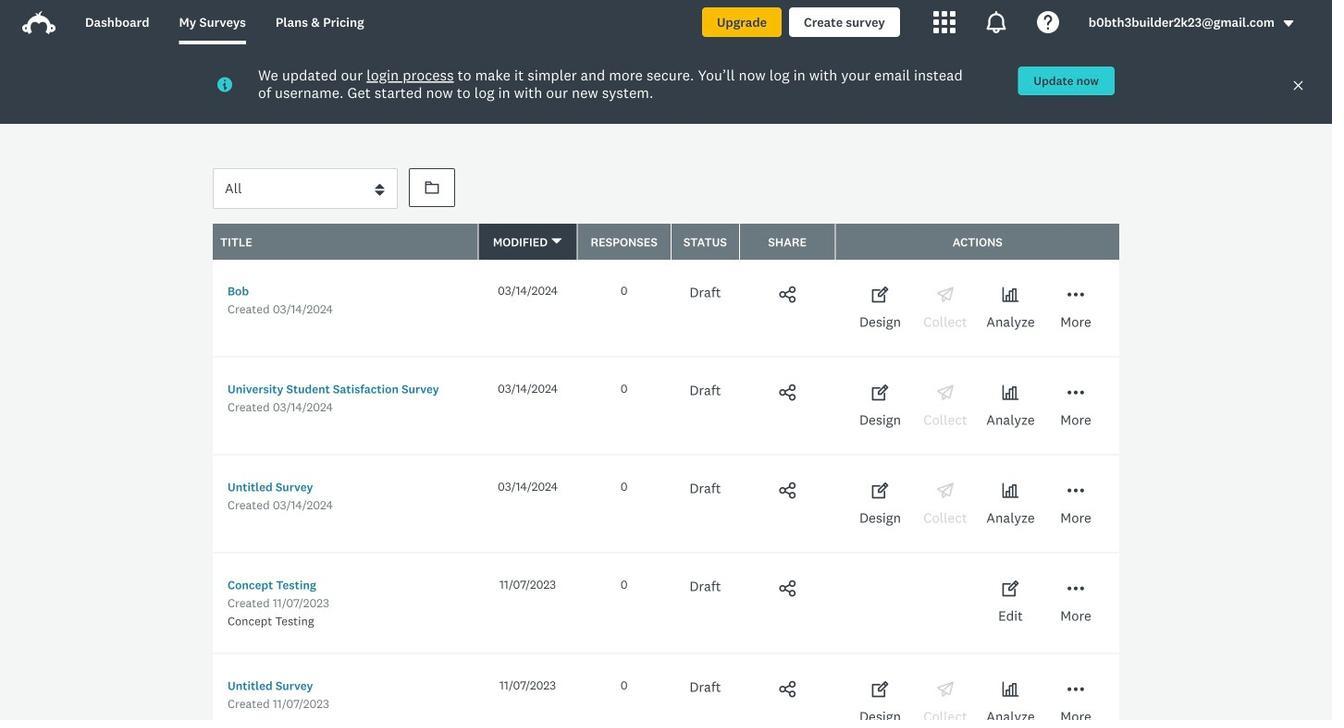 Task type: vqa. For each thing, say whether or not it's contained in the screenshot.
leftmost StarFilled image
no



Task type: locate. For each thing, give the bounding box(es) containing it.
x image
[[1293, 80, 1305, 92]]

1 horizontal spatial products icon image
[[985, 11, 1008, 33]]

dropdown arrow image
[[1283, 17, 1296, 30]]

1 products icon image from the left
[[934, 11, 956, 33]]

products icon image
[[934, 11, 956, 33], [985, 11, 1008, 33]]

0 horizontal spatial products icon image
[[934, 11, 956, 33]]



Task type: describe. For each thing, give the bounding box(es) containing it.
surveymonkey logo image
[[22, 11, 56, 34]]

help icon image
[[1037, 11, 1059, 33]]

2 products icon image from the left
[[985, 11, 1008, 33]]



